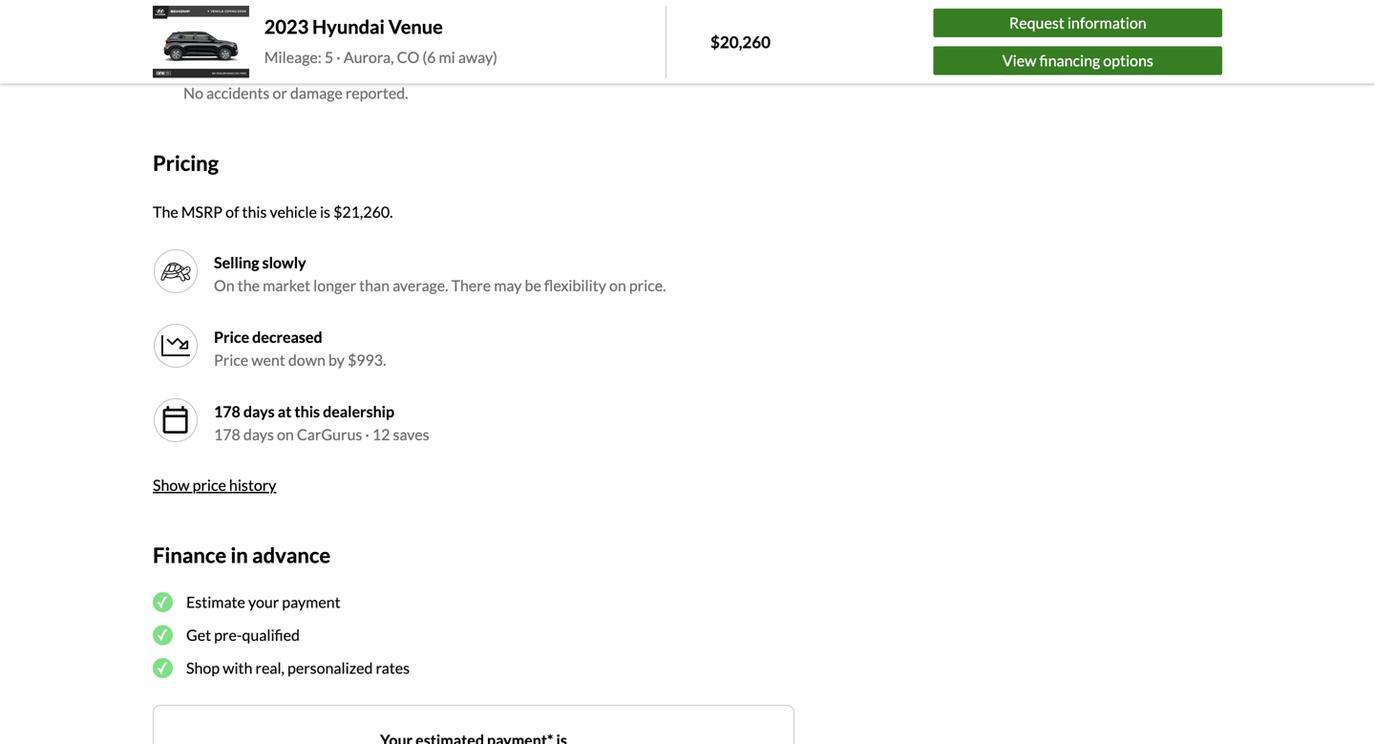 Task type: locate. For each thing, give the bounding box(es) containing it.
1 horizontal spatial this
[[295, 402, 320, 421]]

reported. up mileage:
[[250, 23, 312, 41]]

0 horizontal spatial this
[[242, 203, 267, 221]]

be
[[525, 276, 542, 295]]

days up history
[[244, 425, 274, 444]]

on down at
[[277, 425, 294, 444]]

· left 12
[[365, 425, 369, 444]]

reported.
[[250, 23, 312, 41], [346, 84, 408, 102]]

0 vertical spatial 178
[[214, 402, 241, 421]]

no left issues
[[183, 23, 203, 41]]

no for no accidents or damage reported.
[[183, 84, 203, 102]]

·
[[337, 48, 341, 66], [365, 425, 369, 444]]

pre-
[[214, 626, 242, 644]]

1 vertical spatial no
[[183, 84, 203, 102]]

your
[[248, 593, 279, 611]]

on left price. on the top of page
[[609, 276, 627, 295]]

1 no from the top
[[183, 23, 203, 41]]

1 vertical spatial accidents
[[206, 84, 270, 102]]

decreased
[[252, 328, 323, 346]]

reported
[[262, 61, 323, 79]]

0 vertical spatial accidents
[[194, 61, 259, 79]]

price decreased image
[[161, 331, 191, 361]]

at
[[278, 402, 292, 421]]

1 vertical spatial reported.
[[346, 84, 408, 102]]

1 178 from the top
[[214, 402, 241, 421]]

show
[[153, 476, 190, 494]]

0
[[183, 61, 192, 79]]

2 days from the top
[[244, 425, 274, 444]]

vdpcheck image
[[153, 61, 171, 80]]

no
[[183, 23, 203, 41], [183, 84, 203, 102]]

down
[[288, 351, 326, 369]]

0 vertical spatial no
[[183, 23, 203, 41]]

1 price from the top
[[214, 328, 249, 346]]

178 days at this dealership image
[[153, 398, 199, 443], [161, 405, 191, 436]]

finance
[[153, 543, 227, 568]]

rates
[[376, 659, 410, 677]]

0 accidents reported
[[183, 61, 323, 79]]

0 vertical spatial price
[[214, 328, 249, 346]]

178 days at this dealership 178 days on cargurus · 12 saves
[[214, 402, 430, 444]]

this right at
[[295, 402, 320, 421]]

0 vertical spatial this
[[242, 203, 267, 221]]

price
[[214, 328, 249, 346], [214, 351, 249, 369]]

request
[[1010, 14, 1065, 32]]

0 horizontal spatial on
[[277, 425, 294, 444]]

2 price from the top
[[214, 351, 249, 369]]

2 no from the top
[[183, 84, 203, 102]]

1 horizontal spatial ·
[[365, 425, 369, 444]]

cargurus
[[297, 425, 362, 444]]

0 vertical spatial ·
[[337, 48, 341, 66]]

1 horizontal spatial reported.
[[346, 84, 408, 102]]

request information button
[[934, 9, 1223, 37]]

view financing options
[[1003, 51, 1154, 70]]

accidents down issues
[[194, 61, 259, 79]]

shop
[[186, 659, 220, 677]]

0 vertical spatial days
[[244, 402, 275, 421]]

the
[[153, 203, 178, 221]]

co
[[397, 48, 420, 66]]

finance in advance
[[153, 543, 331, 568]]

personalized
[[288, 659, 373, 677]]

178
[[214, 402, 241, 421], [214, 425, 241, 444]]

· right 5
[[337, 48, 341, 66]]

show price history link
[[153, 476, 276, 494]]

2023 hyundai venue mileage: 5 · aurora, co (6 mi away)
[[264, 15, 498, 66]]

on inside the selling slowly on the market longer than average. there may be flexibility on price.
[[609, 276, 627, 295]]

· inside 2023 hyundai venue mileage: 5 · aurora, co (6 mi away)
[[337, 48, 341, 66]]

1 vertical spatial 178
[[214, 425, 241, 444]]

1 vertical spatial this
[[295, 402, 320, 421]]

1 vertical spatial on
[[277, 425, 294, 444]]

estimate your payment
[[186, 593, 341, 611]]

flexibility
[[544, 276, 607, 295]]

history
[[229, 476, 276, 494]]

on
[[609, 276, 627, 295], [277, 425, 294, 444]]

1 vertical spatial ·
[[365, 425, 369, 444]]

accidents for or
[[206, 84, 270, 102]]

$20,260
[[711, 32, 771, 52]]

days left at
[[244, 402, 275, 421]]

reported. down aurora,
[[346, 84, 408, 102]]

payment
[[282, 593, 341, 611]]

mi
[[439, 48, 456, 66]]

the
[[238, 276, 260, 295]]

this
[[242, 203, 267, 221], [295, 402, 320, 421]]

by
[[329, 351, 345, 369]]

this for dealership
[[295, 402, 320, 421]]

longer
[[313, 276, 356, 295]]

0 horizontal spatial reported.
[[250, 23, 312, 41]]

view financing options button
[[934, 46, 1223, 75]]

178 up show price history link
[[214, 425, 241, 444]]

there
[[451, 276, 491, 295]]

days
[[244, 402, 275, 421], [244, 425, 274, 444]]

1 vertical spatial price
[[214, 351, 249, 369]]

this right of
[[242, 203, 267, 221]]

178 left at
[[214, 402, 241, 421]]

1 vertical spatial days
[[244, 425, 274, 444]]

dealership
[[323, 402, 395, 421]]

no down the 0
[[183, 84, 203, 102]]

accidents down 0 accidents reported on the top of page
[[206, 84, 270, 102]]

this inside 178 days at this dealership 178 days on cargurus · 12 saves
[[295, 402, 320, 421]]

1 horizontal spatial on
[[609, 276, 627, 295]]

away)
[[458, 48, 498, 66]]

than
[[359, 276, 390, 295]]

options
[[1104, 51, 1154, 70]]

accidents
[[194, 61, 259, 79], [206, 84, 270, 102]]

price left the went
[[214, 351, 249, 369]]

vdpcheck image
[[153, 0, 171, 18]]

0 vertical spatial on
[[609, 276, 627, 295]]

price down on
[[214, 328, 249, 346]]

qualified
[[242, 626, 300, 644]]

price decreased image
[[153, 323, 199, 369]]

estimate
[[186, 593, 245, 611]]

selling
[[214, 253, 259, 272]]

0 horizontal spatial ·
[[337, 48, 341, 66]]

1 days from the top
[[244, 402, 275, 421]]



Task type: describe. For each thing, give the bounding box(es) containing it.
damage
[[290, 84, 343, 102]]

5
[[325, 48, 334, 66]]

msrp
[[181, 203, 223, 221]]

show price history
[[153, 476, 276, 494]]

selling slowly image
[[153, 248, 199, 294]]

saves
[[393, 425, 430, 444]]

average.
[[393, 276, 449, 295]]

advance
[[252, 543, 331, 568]]

of
[[226, 203, 239, 221]]

selling slowly image
[[161, 256, 191, 287]]

the msrp of this vehicle is $21,260.
[[153, 203, 393, 221]]

mileage:
[[264, 48, 322, 66]]

price decreased price went down by $993.
[[214, 328, 386, 369]]

$993.
[[348, 351, 386, 369]]

0 vertical spatial reported.
[[250, 23, 312, 41]]

is
[[320, 203, 331, 221]]

price.
[[629, 276, 666, 295]]

request information
[[1010, 14, 1147, 32]]

2023
[[264, 15, 309, 38]]

issues
[[206, 23, 247, 41]]

$21,260.
[[333, 203, 393, 221]]

venue
[[389, 15, 443, 38]]

selling slowly on the market longer than average. there may be flexibility on price.
[[214, 253, 666, 295]]

pricing
[[153, 151, 219, 175]]

this for vehicle
[[242, 203, 267, 221]]

went
[[252, 351, 285, 369]]

12
[[372, 425, 390, 444]]

financing
[[1040, 51, 1101, 70]]

no issues reported.
[[183, 23, 312, 41]]

(6
[[423, 48, 436, 66]]

on inside 178 days at this dealership 178 days on cargurus · 12 saves
[[277, 425, 294, 444]]

get pre-qualified
[[186, 626, 300, 644]]

2 178 from the top
[[214, 425, 241, 444]]

no accidents or damage reported.
[[183, 84, 408, 102]]

market
[[263, 276, 311, 295]]

aurora,
[[344, 48, 394, 66]]

or
[[273, 84, 287, 102]]

view
[[1003, 51, 1037, 70]]

no for no issues reported.
[[183, 23, 203, 41]]

information
[[1068, 14, 1147, 32]]

shop with real, personalized rates
[[186, 659, 410, 677]]

real,
[[256, 659, 285, 677]]

slowly
[[262, 253, 306, 272]]

price
[[193, 476, 226, 494]]

accidents for reported
[[194, 61, 259, 79]]

vehicle
[[270, 203, 317, 221]]

in
[[231, 543, 248, 568]]

on
[[214, 276, 235, 295]]

2023 hyundai venue image
[[153, 6, 249, 78]]

may
[[494, 276, 522, 295]]

· inside 178 days at this dealership 178 days on cargurus · 12 saves
[[365, 425, 369, 444]]

get
[[186, 626, 211, 644]]

hyundai
[[312, 15, 385, 38]]

with
[[223, 659, 253, 677]]



Task type: vqa. For each thing, say whether or not it's contained in the screenshot.
Murrieta, CA at the left
no



